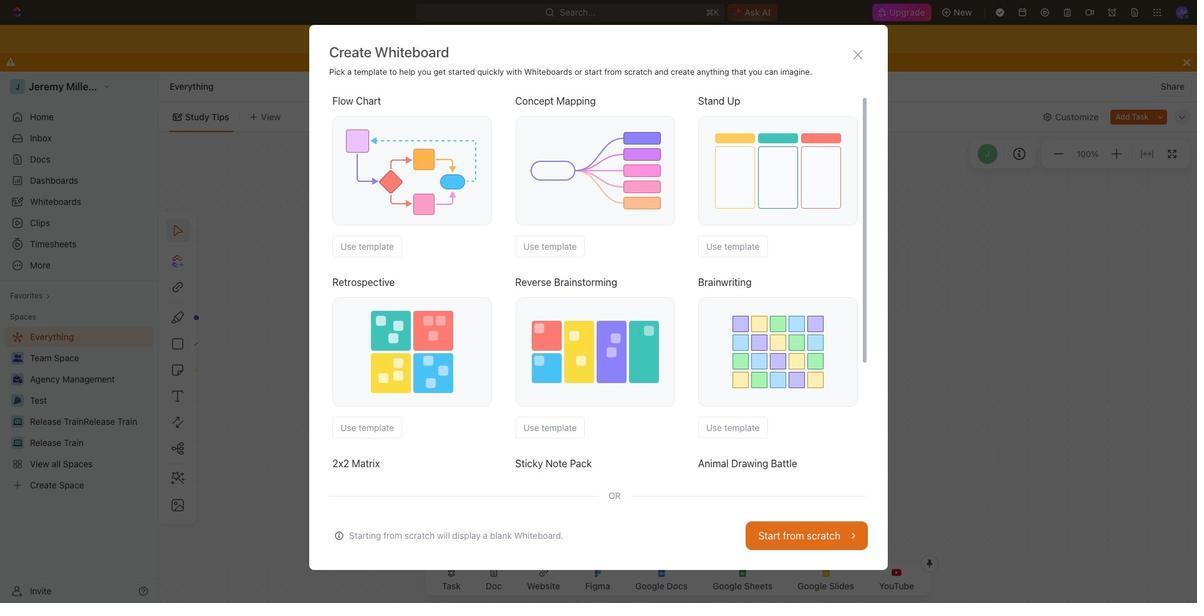 Task type: describe. For each thing, give the bounding box(es) containing it.
tree inside sidebar navigation
[[5, 327, 153, 496]]



Task type: vqa. For each thing, say whether or not it's contained in the screenshot.
the Management related to Resource Management
no



Task type: locate. For each thing, give the bounding box(es) containing it.
tree
[[5, 327, 153, 496]]

dialog
[[309, 25, 888, 604]]

sidebar navigation
[[0, 72, 159, 604]]



